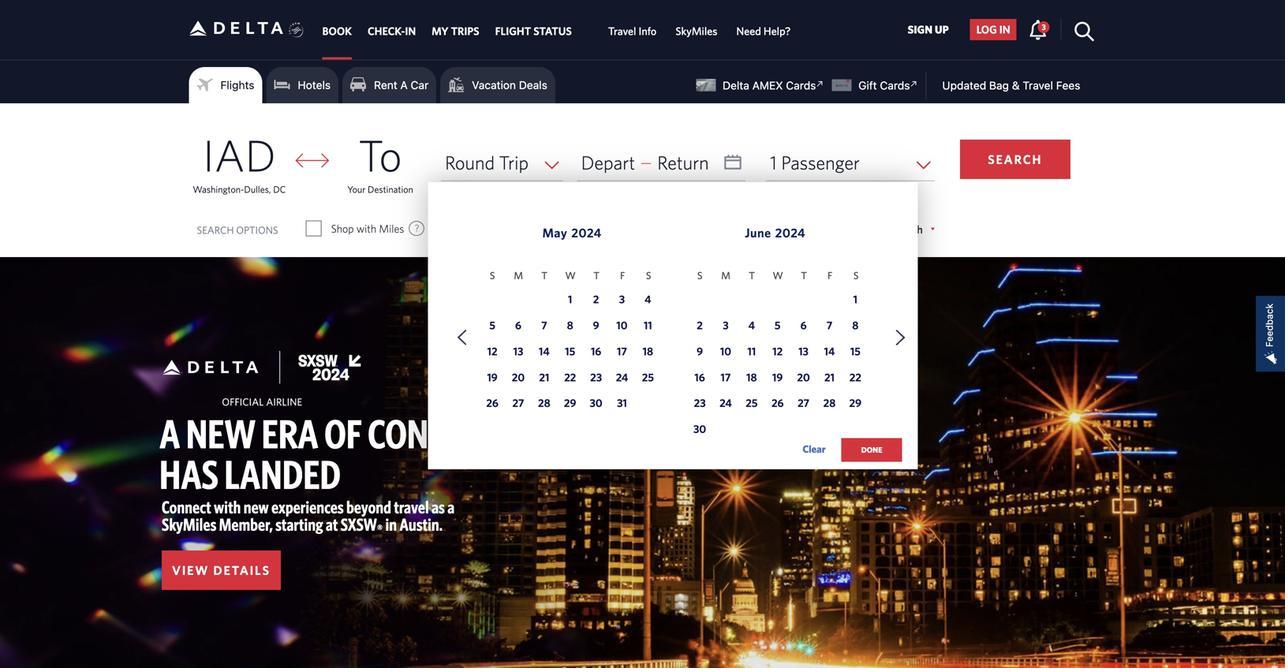 Task type: locate. For each thing, give the bounding box(es) containing it.
2 21 from the left
[[825, 371, 835, 384]]

2024 right may
[[572, 226, 602, 240]]

2 21 link from the left
[[820, 369, 840, 389]]

29 left 31
[[564, 397, 577, 410]]

Round Trip field
[[441, 144, 563, 181]]

1 link down may 2024
[[560, 291, 581, 312]]

0 horizontal spatial 21
[[539, 371, 550, 384]]

0 horizontal spatial 29
[[564, 397, 577, 410]]

2 28 link from the left
[[820, 395, 840, 415]]

2 22 from the left
[[850, 371, 862, 384]]

17 link
[[612, 343, 633, 363], [716, 369, 736, 389]]

0 horizontal spatial 7 link
[[534, 317, 555, 337]]

travel
[[609, 24, 637, 37], [1023, 79, 1054, 92]]

has
[[159, 451, 219, 497]]

1 vertical spatial 23
[[694, 397, 706, 410]]

19
[[487, 371, 498, 384], [773, 371, 783, 384]]

20 link up the clear on the right bottom
[[794, 369, 814, 389]]

with for new
[[214, 497, 241, 517]]

1 20 link from the left
[[508, 369, 529, 389]]

1 down may 2024
[[568, 293, 573, 306]]

24 for topmost the 24 link
[[616, 371, 629, 384]]

0 vertical spatial in
[[1000, 23, 1011, 36]]

1 vertical spatial 2
[[697, 319, 703, 332]]

1 28 link from the left
[[534, 395, 555, 415]]

era
[[262, 410, 319, 457]]

1 14 from the left
[[539, 345, 550, 358]]

12
[[488, 345, 498, 358], [773, 345, 783, 358]]

1 vertical spatial skymiles
[[162, 515, 217, 535]]

3 t from the left
[[749, 270, 755, 282]]

need help?
[[737, 24, 791, 37]]

0 vertical spatial 25
[[642, 371, 654, 384]]

advanced
[[843, 223, 890, 236]]

2 6 link from the left
[[794, 317, 814, 337]]

28 link up the clear on the right bottom
[[820, 395, 840, 415]]

0 vertical spatial travel
[[609, 24, 637, 37]]

skymiles up view
[[162, 515, 217, 535]]

18
[[643, 345, 654, 358], [747, 371, 757, 384]]

0 vertical spatial 18
[[643, 345, 654, 358]]

2 cards from the left
[[881, 79, 911, 92]]

29 for second 29 'link' from right
[[564, 397, 577, 410]]

® in austin.
[[377, 515, 443, 537]]

this link opens another site in a new window that may not follow the same accessibility policies as delta air lines. image left "gift"
[[813, 77, 828, 92]]

search inside button
[[988, 152, 1043, 167]]

1 vertical spatial 16
[[695, 371, 706, 384]]

27 up connection
[[513, 397, 524, 410]]

1 Passenger field
[[767, 144, 935, 181]]

1 link down the advanced
[[846, 291, 866, 312]]

1 horizontal spatial in
[[1000, 23, 1011, 36]]

1 horizontal spatial 27
[[798, 397, 810, 410]]

23
[[591, 371, 602, 384], [694, 397, 706, 410]]

vacation deals link
[[449, 73, 548, 97]]

25 for the top 25 link
[[642, 371, 654, 384]]

1 w from the left
[[566, 270, 576, 282]]

1 15 link from the left
[[560, 343, 581, 363]]

a left new
[[159, 410, 180, 457]]

1 19 from the left
[[487, 371, 498, 384]]

0 horizontal spatial in
[[386, 515, 397, 535]]

0 horizontal spatial 25
[[642, 371, 654, 384]]

2 7 link from the left
[[820, 317, 840, 337]]

1 vertical spatial 24
[[720, 397, 732, 410]]

Shop with Miles checkbox
[[307, 221, 321, 237]]

2 28 from the left
[[824, 397, 836, 410]]

0 vertical spatial 3
[[1042, 22, 1047, 31]]

trip
[[499, 152, 529, 174]]

this link opens another site in a new window that may not follow the same accessibility policies as delta air lines. image for delta amex cards
[[813, 77, 828, 92]]

2 2024 from the left
[[776, 226, 806, 240]]

11 for the bottommost 11 link
[[748, 345, 756, 358]]

28 link
[[534, 395, 555, 415], [820, 395, 840, 415]]

1 horizontal spatial this link opens another site in a new window that may not follow the same accessibility policies as delta air lines. image
[[907, 77, 922, 92]]

1 horizontal spatial cards
[[881, 79, 911, 92]]

1 horizontal spatial w
[[773, 270, 784, 282]]

this link opens another site in a new window that may not follow the same accessibility policies as delta air lines. image
[[813, 77, 828, 92], [907, 77, 922, 92]]

1 5 link from the left
[[482, 317, 503, 337]]

0 horizontal spatial skymiles
[[162, 515, 217, 535]]

my trips link
[[432, 17, 480, 45]]

with left new on the left bottom
[[214, 497, 241, 517]]

a left car
[[401, 79, 408, 92]]

search down &
[[988, 152, 1043, 167]]

0 horizontal spatial 29 link
[[560, 395, 581, 415]]

1 vertical spatial 25
[[746, 397, 758, 410]]

connection
[[368, 410, 556, 457]]

1 28 from the left
[[538, 397, 551, 410]]

t down june
[[749, 270, 755, 282]]

1 vertical spatial 4 link
[[742, 317, 762, 337]]

calendar expanded, use arrow keys to select date application
[[428, 182, 919, 479]]

22
[[565, 371, 576, 384], [850, 371, 862, 384]]

2 vertical spatial 3
[[723, 319, 729, 332]]

29
[[564, 397, 577, 410], [850, 397, 862, 410]]

with inside book 'tab panel'
[[357, 222, 377, 235]]

0 horizontal spatial 27 link
[[508, 395, 529, 415]]

0 horizontal spatial 23
[[591, 371, 602, 384]]

0 vertical spatial 23 link
[[586, 369, 607, 389]]

fares
[[525, 222, 549, 235]]

13 link
[[508, 343, 529, 363], [794, 343, 814, 363]]

0 vertical spatial 10
[[617, 319, 628, 332]]

1 horizontal spatial 7 link
[[820, 317, 840, 337]]

2 6 from the left
[[801, 319, 807, 332]]

1 horizontal spatial 16
[[695, 371, 706, 384]]

0 horizontal spatial 15 link
[[560, 343, 581, 363]]

1 horizontal spatial 6
[[801, 319, 807, 332]]

1 down the advanced
[[854, 293, 858, 306]]

with
[[357, 222, 377, 235], [214, 497, 241, 517]]

1 horizontal spatial 6 link
[[794, 317, 814, 337]]

1 horizontal spatial 11
[[748, 345, 756, 358]]

search down washington-
[[197, 224, 234, 236]]

1 horizontal spatial 3 link
[[716, 317, 736, 337]]

skymiles inside tab list
[[676, 24, 718, 37]]

2 19 from the left
[[773, 371, 783, 384]]

skymiles right info on the top of page
[[676, 24, 718, 37]]

0 horizontal spatial 30 link
[[586, 395, 607, 415]]

delta
[[723, 79, 750, 92]]

14 link
[[534, 343, 555, 363], [820, 343, 840, 363]]

20 link
[[508, 369, 529, 389], [794, 369, 814, 389]]

28 up the clear on the right bottom
[[824, 397, 836, 410]]

to
[[359, 129, 402, 180]]

2 f from the left
[[828, 270, 833, 282]]

1 horizontal spatial 21 link
[[820, 369, 840, 389]]

1 horizontal spatial m
[[722, 270, 731, 282]]

check-
[[368, 24, 405, 37]]

1 29 from the left
[[564, 397, 577, 410]]

2
[[593, 293, 599, 306], [697, 319, 703, 332]]

1 horizontal spatial 9 link
[[690, 343, 711, 363]]

iad washington-dulles, dc
[[193, 129, 286, 195]]

1 passenger
[[771, 152, 860, 174]]

29 link
[[560, 395, 581, 415], [846, 395, 866, 415]]

a inside the a new era of connection has landed
[[159, 410, 180, 457]]

s
[[490, 270, 495, 282], [646, 270, 652, 282], [698, 270, 703, 282], [854, 270, 859, 282]]

f for may 2024
[[621, 270, 625, 282]]

11 for 11 link to the top
[[644, 319, 653, 332]]

2 m from the left
[[722, 270, 731, 282]]

1 vertical spatial 9
[[697, 345, 703, 358]]

in inside ® in austin.
[[386, 515, 397, 535]]

20 for first 20 'link'
[[512, 371, 525, 384]]

2 w from the left
[[773, 270, 784, 282]]

0 horizontal spatial 22 link
[[560, 369, 581, 389]]

1 horizontal spatial 13
[[799, 345, 809, 358]]

1 22 from the left
[[565, 371, 576, 384]]

0 horizontal spatial 3 link
[[612, 291, 633, 312]]

1 horizontal spatial 13 link
[[794, 343, 814, 363]]

25
[[642, 371, 654, 384], [746, 397, 758, 410]]

0 vertical spatial search
[[988, 152, 1043, 167]]

in right log
[[1000, 23, 1011, 36]]

0 horizontal spatial search
[[197, 224, 234, 236]]

4 s from the left
[[854, 270, 859, 282]]

17 for the leftmost 17 link
[[617, 345, 627, 358]]

as
[[432, 497, 445, 517]]

2 7 from the left
[[827, 319, 833, 332]]

21
[[539, 371, 550, 384], [825, 371, 835, 384]]

1 vertical spatial 3
[[619, 293, 625, 306]]

0 vertical spatial 9
[[593, 319, 600, 332]]

21 link
[[534, 369, 555, 389], [820, 369, 840, 389]]

1 6 from the left
[[515, 319, 522, 332]]

1 20 from the left
[[512, 371, 525, 384]]

search
[[988, 152, 1043, 167], [197, 224, 234, 236]]

2 29 from the left
[[850, 397, 862, 410]]

t down my dates are flexible checkbox
[[594, 270, 600, 282]]

29 link left 31 link at the bottom left of the page
[[560, 395, 581, 415]]

1 7 from the left
[[542, 319, 548, 332]]

23 link
[[586, 369, 607, 389], [690, 395, 711, 415]]

2 horizontal spatial 3
[[1042, 22, 1047, 31]]

0 vertical spatial 16
[[591, 345, 602, 358]]

20 link up connection
[[508, 369, 529, 389]]

15 link
[[560, 343, 581, 363], [846, 343, 866, 363]]

8 link
[[560, 317, 581, 337], [846, 317, 866, 337]]

washington-
[[193, 184, 244, 195]]

0 horizontal spatial 3
[[619, 293, 625, 306]]

cards right "gift"
[[881, 79, 911, 92]]

m for june
[[722, 270, 731, 282]]

1 21 link from the left
[[534, 369, 555, 389]]

12 for first 12 link from left
[[488, 345, 498, 358]]

miles
[[379, 222, 404, 235]]

1 horizontal spatial 10 link
[[716, 343, 736, 363]]

1 21 from the left
[[539, 371, 550, 384]]

15
[[565, 345, 576, 358], [851, 345, 861, 358]]

0 vertical spatial 24 link
[[612, 369, 633, 389]]

travel left info on the top of page
[[609, 24, 637, 37]]

0 vertical spatial skymiles
[[676, 24, 718, 37]]

this link opens another site in a new window that may not follow the same accessibility policies as delta air lines. image inside delta amex cards link
[[813, 77, 828, 92]]

in
[[1000, 23, 1011, 36], [386, 515, 397, 535]]

13
[[514, 345, 524, 358], [799, 345, 809, 358]]

24
[[616, 371, 629, 384], [720, 397, 732, 410]]

18 link
[[638, 343, 659, 363], [742, 369, 762, 389]]

2 8 link from the left
[[846, 317, 866, 337]]

6
[[515, 319, 522, 332], [801, 319, 807, 332]]

12 link
[[482, 343, 503, 363], [768, 343, 788, 363]]

w down "june 2024"
[[773, 270, 784, 282]]

13 for 2nd 13 link from left
[[799, 345, 809, 358]]

1 this link opens another site in a new window that may not follow the same accessibility policies as delta air lines. image from the left
[[813, 77, 828, 92]]

1 12 from the left
[[488, 345, 498, 358]]

t down "june 2024"
[[801, 270, 808, 282]]

travel right &
[[1023, 79, 1054, 92]]

1 horizontal spatial 2
[[697, 319, 703, 332]]

with right shop on the top left of the page
[[357, 222, 377, 235]]

17 for the right 17 link
[[721, 371, 731, 384]]

1 link
[[560, 291, 581, 312], [846, 291, 866, 312]]

16 link
[[586, 343, 607, 363], [690, 369, 711, 389]]

2 this link opens another site in a new window that may not follow the same accessibility policies as delta air lines. image from the left
[[907, 77, 922, 92]]

29 link up "done"
[[846, 395, 866, 415]]

1 27 link from the left
[[508, 395, 529, 415]]

at
[[326, 515, 338, 535]]

8
[[567, 319, 574, 332], [853, 319, 859, 332]]

2024 right june
[[776, 226, 806, 240]]

0 horizontal spatial 2
[[593, 293, 599, 306]]

0 vertical spatial 9 link
[[586, 317, 607, 337]]

1 m from the left
[[514, 270, 523, 282]]

1 2024 from the left
[[572, 226, 602, 240]]

1 horizontal spatial travel
[[1023, 79, 1054, 92]]

0 horizontal spatial 1 link
[[560, 291, 581, 312]]

m
[[514, 270, 523, 282], [722, 270, 731, 282]]

skymiles
[[676, 24, 718, 37], [162, 515, 217, 535]]

0 horizontal spatial with
[[214, 497, 241, 517]]

search for search
[[988, 152, 1043, 167]]

None text field
[[578, 144, 746, 181]]

cards right amex
[[787, 79, 817, 92]]

2 link
[[586, 291, 607, 312], [690, 317, 711, 337]]

clear button
[[803, 437, 826, 461]]

your
[[348, 184, 366, 195]]

2 5 link from the left
[[768, 317, 788, 337]]

16 for the top 16 link
[[591, 345, 602, 358]]

0 vertical spatial 25 link
[[638, 369, 659, 389]]

1 horizontal spatial 14 link
[[820, 343, 840, 363]]

delta air lines image
[[189, 4, 284, 53]]

19 link
[[482, 369, 503, 389], [768, 369, 788, 389]]

0 horizontal spatial 10 link
[[612, 317, 633, 337]]

1 vertical spatial 30
[[694, 423, 707, 436]]

in inside button
[[1000, 23, 1011, 36]]

2 29 link from the left
[[846, 395, 866, 415]]

1 horizontal spatial 18 link
[[742, 369, 762, 389]]

4 link
[[638, 291, 659, 312], [742, 317, 762, 337]]

done button
[[842, 438, 903, 462]]

member,
[[219, 515, 273, 535]]

0 horizontal spatial 9
[[593, 319, 600, 332]]

1 horizontal spatial 12
[[773, 345, 783, 358]]

20 for 2nd 20 'link' from left
[[798, 371, 811, 384]]

3 link
[[1029, 19, 1050, 39], [612, 291, 633, 312], [716, 317, 736, 337]]

29 up "done"
[[850, 397, 862, 410]]

updated bag & travel fees link
[[927, 79, 1081, 92]]

1 horizontal spatial 26 link
[[768, 395, 788, 415]]

0 horizontal spatial 6
[[515, 319, 522, 332]]

w down may 2024
[[566, 270, 576, 282]]

in right ®
[[386, 515, 397, 535]]

this link opens another site in a new window that may not follow the same accessibility policies as delta air lines. image inside gift cards link
[[907, 77, 922, 92]]

of
[[325, 410, 362, 457]]

this link opens another site in a new window that may not follow the same accessibility policies as delta air lines. image for gift cards
[[907, 77, 922, 92]]

1 horizontal spatial 20 link
[[794, 369, 814, 389]]

done
[[862, 446, 883, 455]]

none text field inside book 'tab panel'
[[578, 144, 746, 181]]

flight status
[[495, 24, 572, 37]]

0 horizontal spatial 8 link
[[560, 317, 581, 337]]

4 t from the left
[[801, 270, 808, 282]]

0 horizontal spatial 11
[[644, 319, 653, 332]]

29 for 1st 29 'link' from right
[[850, 397, 862, 410]]

7 for 2nd 7 link from right
[[542, 319, 548, 332]]

4
[[645, 293, 652, 306], [749, 319, 755, 332]]

0 horizontal spatial 18 link
[[638, 343, 659, 363]]

0 horizontal spatial 16 link
[[586, 343, 607, 363]]

details
[[213, 563, 271, 578]]

1 26 link from the left
[[482, 395, 503, 415]]

1 horizontal spatial 22 link
[[846, 369, 866, 389]]

9 link
[[586, 317, 607, 337], [690, 343, 711, 363]]

1 13 from the left
[[514, 345, 524, 358]]

1 29 link from the left
[[560, 395, 581, 415]]

0 horizontal spatial 13 link
[[508, 343, 529, 363]]

to your destination
[[348, 129, 414, 195]]

2 20 from the left
[[798, 371, 811, 384]]

0 horizontal spatial 14 link
[[534, 343, 555, 363]]

0 vertical spatial a
[[401, 79, 408, 92]]

1 left passenger
[[771, 152, 777, 174]]

0 vertical spatial 2
[[593, 293, 599, 306]]

1 vertical spatial 9 link
[[690, 343, 711, 363]]

experiences
[[272, 497, 344, 517]]

with inside connect with new experiences beyond travel as a skymiles member, starting at sxsw
[[214, 497, 241, 517]]

t down may
[[542, 270, 548, 282]]

2 1 link from the left
[[846, 291, 866, 312]]

1 horizontal spatial 19 link
[[768, 369, 788, 389]]

1 f from the left
[[621, 270, 625, 282]]

2 27 from the left
[[798, 397, 810, 410]]

w for june
[[773, 270, 784, 282]]

this link opens another site in a new window that may not follow the same accessibility policies as delta air lines. image right "gift"
[[907, 77, 922, 92]]

0 horizontal spatial 12
[[488, 345, 498, 358]]

1 horizontal spatial 1
[[771, 152, 777, 174]]

2 horizontal spatial 3 link
[[1029, 19, 1050, 39]]

0 horizontal spatial w
[[566, 270, 576, 282]]

2 15 from the left
[[851, 345, 861, 358]]

1 horizontal spatial 25
[[746, 397, 758, 410]]

1 vertical spatial 18 link
[[742, 369, 762, 389]]

tab list
[[315, 0, 801, 59]]

27
[[513, 397, 524, 410], [798, 397, 810, 410]]

28 left 31
[[538, 397, 551, 410]]

gift
[[859, 79, 878, 92]]

1 horizontal spatial 15 link
[[846, 343, 866, 363]]

cards
[[787, 79, 817, 92], [881, 79, 911, 92]]

27 up the clear on the right bottom
[[798, 397, 810, 410]]

1 horizontal spatial 22
[[850, 371, 862, 384]]

28 link left 31 link at the bottom left of the page
[[534, 395, 555, 415]]

6 for 2nd the 6 link from the right
[[515, 319, 522, 332]]

2 12 from the left
[[773, 345, 783, 358]]

flight status link
[[495, 17, 572, 45]]

My dates are flexible checkbox
[[589, 221, 603, 237]]

updated
[[943, 79, 987, 92]]

2 13 from the left
[[799, 345, 809, 358]]



Task type: describe. For each thing, give the bounding box(es) containing it.
31 link
[[612, 395, 633, 415]]

2 27 link from the left
[[794, 395, 814, 415]]

1 vertical spatial 2 link
[[690, 317, 711, 337]]

view
[[172, 563, 209, 578]]

2 13 link from the left
[[794, 343, 814, 363]]

1 26 from the left
[[487, 397, 499, 410]]

travel info link
[[609, 17, 657, 45]]

flights
[[221, 79, 255, 92]]

deals
[[519, 79, 548, 92]]

help?
[[764, 24, 791, 37]]

up
[[935, 23, 949, 36]]

1 vertical spatial 3 link
[[612, 291, 633, 312]]

0 horizontal spatial 9 link
[[586, 317, 607, 337]]

1 8 from the left
[[567, 319, 574, 332]]

car
[[411, 79, 429, 92]]

shop
[[331, 222, 354, 235]]

shop with miles
[[331, 222, 404, 235]]

gift cards
[[859, 79, 911, 92]]

log in
[[977, 23, 1011, 36]]

rent a car link
[[351, 73, 429, 97]]

check-in link
[[368, 17, 416, 45]]

beyond
[[347, 497, 392, 517]]

1 14 link from the left
[[534, 343, 555, 363]]

a new era of connection has landed
[[159, 410, 556, 497]]

2 5 from the left
[[775, 319, 781, 332]]

info
[[639, 24, 657, 37]]

sign up link
[[902, 19, 956, 40]]

starting
[[276, 515, 323, 535]]

hotels
[[298, 79, 331, 92]]

advanced search
[[843, 223, 923, 236]]

round
[[445, 152, 495, 174]]

a
[[448, 497, 455, 517]]

rent
[[374, 79, 398, 92]]

2 22 link from the left
[[846, 369, 866, 389]]

1 horizontal spatial 16 link
[[690, 369, 711, 389]]

6 for 2nd the 6 link from the left
[[801, 319, 807, 332]]

2024 for may 2024
[[572, 226, 602, 240]]

1 s from the left
[[490, 270, 495, 282]]

my trips
[[432, 24, 480, 37]]

1 horizontal spatial 30
[[694, 423, 707, 436]]

need help? link
[[737, 17, 791, 45]]

skymiles inside connect with new experiences beyond travel as a skymiles member, starting at sxsw
[[162, 515, 217, 535]]

status
[[534, 24, 572, 37]]

iad
[[203, 129, 276, 180]]

2 19 link from the left
[[768, 369, 788, 389]]

0 vertical spatial 18 link
[[638, 343, 659, 363]]

search for search options
[[197, 224, 234, 236]]

0 vertical spatial 16 link
[[586, 343, 607, 363]]

new
[[244, 497, 269, 517]]

2024 for june 2024
[[776, 226, 806, 240]]

1 t from the left
[[542, 270, 548, 282]]

1 vertical spatial 30 link
[[690, 421, 711, 441]]

0 vertical spatial 3 link
[[1029, 19, 1050, 39]]

return
[[658, 152, 709, 174]]

destination
[[368, 184, 414, 195]]

delta amex cards
[[723, 79, 817, 92]]

1 horizontal spatial 25 link
[[742, 395, 762, 415]]

1 horizontal spatial a
[[401, 79, 408, 92]]

13 for 1st 13 link from left
[[514, 345, 524, 358]]

view details link
[[162, 551, 281, 590]]

1 7 link from the left
[[534, 317, 555, 337]]

2 t from the left
[[594, 270, 600, 282]]

clear
[[803, 443, 826, 455]]

19 for first 19 link
[[487, 371, 498, 384]]

1 vertical spatial travel
[[1023, 79, 1054, 92]]

18 for 18 "link" to the right
[[747, 371, 757, 384]]

0 horizontal spatial 1
[[568, 293, 573, 306]]

2 vertical spatial 3 link
[[716, 317, 736, 337]]

flight
[[495, 24, 531, 37]]

0 horizontal spatial 17 link
[[612, 343, 633, 363]]

search options
[[197, 224, 278, 236]]

vacation deals
[[472, 79, 548, 92]]

book
[[322, 24, 352, 37]]

28 for first 28 link from right
[[824, 397, 836, 410]]

1 15 from the left
[[565, 345, 576, 358]]

gift cards link
[[832, 77, 922, 92]]

3 for the bottom '3' link
[[723, 319, 729, 332]]

2 20 link from the left
[[794, 369, 814, 389]]

2 8 from the left
[[853, 319, 859, 332]]

options
[[236, 224, 278, 236]]

2 14 link from the left
[[820, 343, 840, 363]]

m for may
[[514, 270, 523, 282]]

bag
[[990, 79, 1010, 92]]

2 for bottommost 2 link
[[697, 319, 703, 332]]

1 19 link from the left
[[482, 369, 503, 389]]

12 for second 12 link from left
[[773, 345, 783, 358]]

may
[[543, 226, 568, 240]]

dulles,
[[244, 184, 271, 195]]

hotels link
[[274, 73, 331, 97]]

1 12 link from the left
[[482, 343, 503, 363]]

0 horizontal spatial 30
[[590, 397, 603, 410]]

connect
[[162, 497, 211, 517]]

amex
[[753, 79, 784, 92]]

1 horizontal spatial 4 link
[[742, 317, 762, 337]]

18 for the topmost 18 "link"
[[643, 345, 654, 358]]

log in button
[[971, 19, 1017, 40]]

0 horizontal spatial 23 link
[[586, 369, 607, 389]]

search button
[[961, 140, 1071, 179]]

25 for the right 25 link
[[746, 397, 758, 410]]

june 2024
[[745, 226, 806, 240]]

tab list containing book
[[315, 0, 801, 59]]

in for ® in austin.
[[386, 515, 397, 535]]

24 for right the 24 link
[[720, 397, 732, 410]]

0 horizontal spatial 4 link
[[638, 291, 659, 312]]

7 for 1st 7 link from right
[[827, 319, 833, 332]]

0 vertical spatial 11 link
[[638, 317, 659, 337]]

sxsw
[[341, 515, 377, 535]]

check-in
[[368, 24, 416, 37]]

landed
[[224, 451, 341, 497]]

trips
[[451, 24, 480, 37]]

flights link
[[197, 73, 255, 97]]

sign up
[[908, 23, 949, 36]]

1 vertical spatial 11 link
[[742, 343, 762, 363]]

travel info
[[609, 24, 657, 37]]

1 27 from the left
[[513, 397, 524, 410]]

0 horizontal spatial 10
[[617, 319, 628, 332]]

1 horizontal spatial 23
[[694, 397, 706, 410]]

1 horizontal spatial 10
[[721, 345, 732, 358]]

vacation
[[472, 79, 516, 92]]

0 horizontal spatial 4
[[645, 293, 652, 306]]

1 8 link from the left
[[560, 317, 581, 337]]

1 inside field
[[771, 152, 777, 174]]

3 s from the left
[[698, 270, 703, 282]]

depart
[[582, 152, 636, 174]]

2 14 from the left
[[825, 345, 835, 358]]

in
[[405, 24, 416, 37]]

round trip
[[445, 152, 529, 174]]

2 s from the left
[[646, 270, 652, 282]]

16 for right 16 link
[[695, 371, 706, 384]]

book link
[[322, 17, 352, 45]]

1 1 link from the left
[[560, 291, 581, 312]]

with for miles
[[357, 222, 377, 235]]

2 12 link from the left
[[768, 343, 788, 363]]

travel inside tab list
[[609, 24, 637, 37]]

0 horizontal spatial 2 link
[[586, 291, 607, 312]]

3 for '3' link to the middle
[[619, 293, 625, 306]]

skymiles link
[[676, 17, 718, 45]]

refundable
[[472, 222, 523, 235]]

1 5 from the left
[[490, 319, 496, 332]]

fees
[[1057, 79, 1081, 92]]

2 26 from the left
[[772, 397, 784, 410]]

28 for second 28 link from right
[[538, 397, 551, 410]]

refundable fares
[[472, 222, 549, 235]]

2 horizontal spatial 1
[[854, 293, 858, 306]]

in for log in
[[1000, 23, 1011, 36]]

delta amex cards link
[[697, 77, 828, 92]]

june
[[745, 226, 772, 240]]

austin.
[[400, 515, 443, 535]]

book tab panel
[[0, 103, 1286, 479]]

new
[[186, 410, 256, 457]]

updated bag & travel fees
[[943, 79, 1081, 92]]

2 for the leftmost 2 link
[[593, 293, 599, 306]]

w for may
[[566, 270, 576, 282]]

1 cards from the left
[[787, 79, 817, 92]]

1 horizontal spatial 4
[[749, 319, 755, 332]]

skyteam image
[[289, 5, 304, 55]]

1 22 link from the left
[[560, 369, 581, 389]]

1 horizontal spatial 24 link
[[716, 395, 736, 415]]

2 26 link from the left
[[768, 395, 788, 415]]

connect with new experiences beyond travel as a skymiles member, starting at sxsw
[[162, 497, 455, 535]]

1 13 link from the left
[[508, 343, 529, 363]]

2 15 link from the left
[[846, 343, 866, 363]]

1 vertical spatial 23 link
[[690, 395, 711, 415]]

1 6 link from the left
[[508, 317, 529, 337]]

f for june 2024
[[828, 270, 833, 282]]

®
[[377, 522, 383, 537]]

1 horizontal spatial 17 link
[[716, 369, 736, 389]]

19 for 1st 19 link from the right
[[773, 371, 783, 384]]

my
[[432, 24, 449, 37]]



Task type: vqa. For each thing, say whether or not it's contained in the screenshot.


